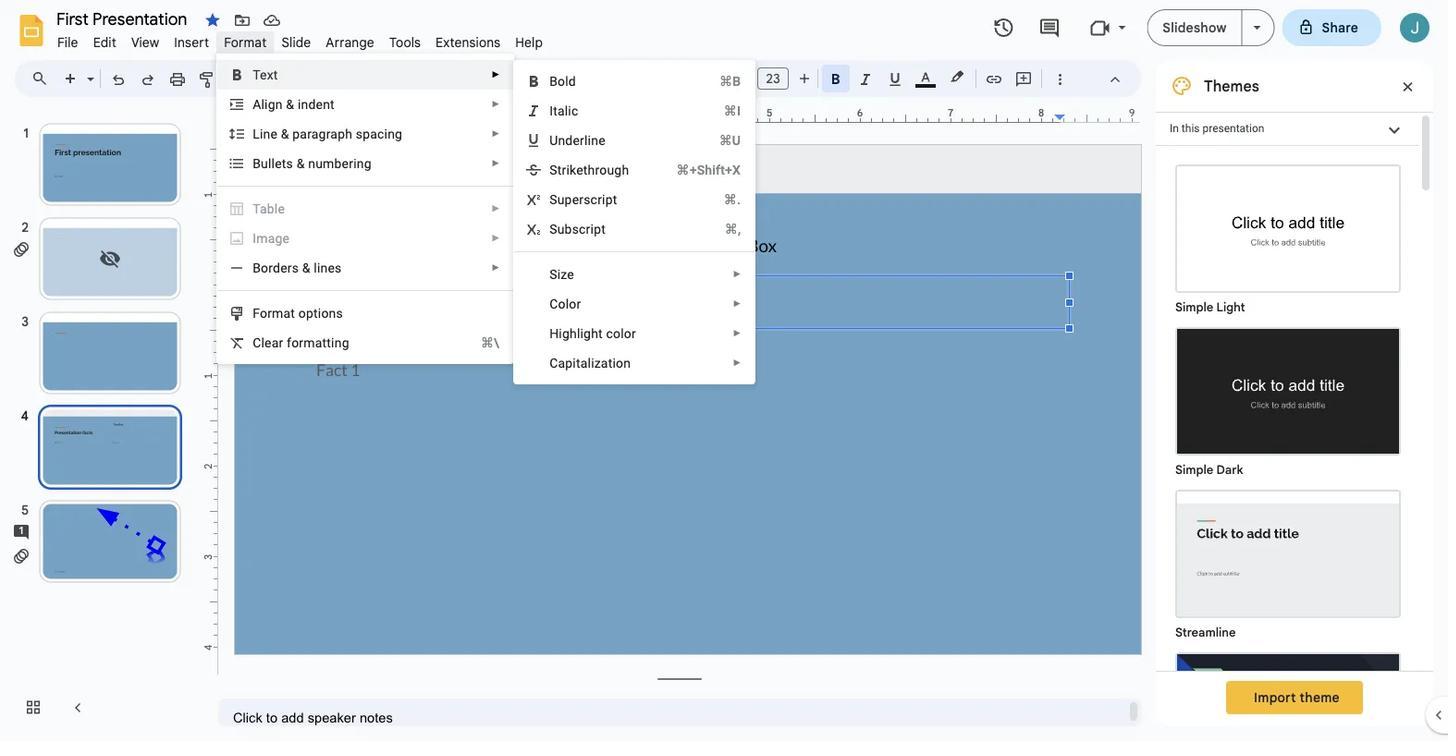 Task type: locate. For each thing, give the bounding box(es) containing it.
color d element
[[549, 296, 587, 312]]

option group containing simple light
[[1156, 146, 1418, 742]]

simple left light
[[1175, 300, 1213, 315]]

focus image
[[1177, 655, 1399, 742]]

format inside menu item
[[224, 34, 267, 50]]

Streamline radio
[[1166, 481, 1410, 644]]

indent
[[298, 97, 335, 112]]

size
[[549, 267, 574, 282]]

menu bar containing file
[[50, 24, 550, 55]]

⌘backslash element
[[459, 334, 499, 352]]

1 horizontal spatial i
[[549, 103, 553, 118]]

0 vertical spatial format
[[224, 34, 267, 50]]

nderline
[[558, 133, 605, 148]]

menu bar
[[50, 24, 550, 55]]

import theme
[[1254, 690, 1340, 706]]

0 horizontal spatial i
[[253, 231, 256, 246]]

color
[[549, 296, 581, 312]]

strikethrough k element
[[549, 162, 635, 178]]

format for format options
[[253, 306, 295, 321]]

insert
[[174, 34, 209, 50]]

1 vertical spatial format
[[253, 306, 295, 321]]

menu
[[217, 54, 514, 364], [513, 60, 756, 385]]

menu item
[[217, 224, 513, 253]]

0 vertical spatial simple
[[1175, 300, 1213, 315]]

navigation inside themes application
[[0, 104, 203, 742]]

2 simple from the top
[[1175, 463, 1213, 478]]

ighlight
[[559, 326, 603, 341]]

& right the lign
[[286, 97, 294, 112]]

format for format
[[224, 34, 267, 50]]

import
[[1254, 690, 1296, 706]]

lear
[[261, 335, 283, 350]]

⌘b element
[[697, 72, 741, 91]]

i m age
[[253, 231, 290, 246]]

s
[[549, 192, 557, 207]]

slideshow
[[1163, 19, 1227, 36]]

light
[[1216, 300, 1245, 315]]

lines
[[314, 260, 342, 276]]

simple inside option
[[1175, 300, 1213, 315]]

►
[[491, 69, 500, 80], [491, 99, 500, 110], [491, 129, 500, 139], [491, 158, 500, 169], [491, 203, 500, 214], [491, 233, 500, 244], [491, 263, 500, 273], [733, 269, 742, 280], [733, 299, 742, 309], [733, 328, 742, 339], [733, 358, 742, 368]]

format up text
[[224, 34, 267, 50]]

capitalization
[[549, 356, 631, 371]]

borders
[[253, 260, 299, 276]]

align & indent a element
[[253, 97, 340, 112]]

arrange menu item
[[318, 31, 382, 53]]

format menu item
[[217, 31, 274, 53]]

format
[[224, 34, 267, 50], [253, 306, 295, 321]]

⌘i element
[[702, 102, 741, 120]]

h ighlight color
[[549, 326, 636, 341]]

format options
[[253, 306, 343, 321]]

file
[[57, 34, 78, 50]]

italic i element
[[549, 103, 584, 118]]

format up lear
[[253, 306, 295, 321]]

color
[[606, 326, 636, 341]]

Simple Light radio
[[1166, 155, 1410, 742]]

dark
[[1216, 463, 1243, 478]]

line & paragraph spacing l element
[[253, 126, 408, 141]]

simple for simple dark
[[1175, 463, 1213, 478]]

i talic
[[549, 103, 578, 118]]

1 simple from the top
[[1175, 300, 1213, 315]]

left margin image
[[236, 108, 322, 122]]

ipt
[[590, 221, 606, 237]]

m
[[256, 231, 268, 246]]

a lign & indent
[[253, 97, 335, 112]]

new slide with layout image
[[82, 67, 94, 73]]

text color image
[[915, 66, 936, 88]]

ethrough
[[576, 162, 629, 178]]

simple inside radio
[[1175, 463, 1213, 478]]

simple left dark at right
[[1175, 463, 1213, 478]]

formatting
[[287, 335, 349, 350]]

highlight color image
[[947, 66, 967, 88]]

slide menu item
[[274, 31, 318, 53]]

navigation
[[0, 104, 203, 742]]

i down b
[[549, 103, 553, 118]]

format inside menu
[[253, 306, 295, 321]]

1 vertical spatial simple
[[1175, 463, 1213, 478]]

table
[[253, 201, 285, 216]]

arrange
[[326, 34, 374, 50]]

insert menu item
[[167, 31, 217, 53]]

⌘+shift+x element
[[654, 161, 741, 179]]

right margin image
[[1055, 108, 1141, 122]]

extensions
[[436, 34, 500, 50]]

in this presentation
[[1170, 122, 1264, 135]]

paragraph
[[292, 126, 352, 141]]

Font size text field
[[758, 68, 788, 90]]

u
[[549, 133, 558, 148]]

s uperscript
[[549, 192, 617, 207]]

a
[[253, 97, 261, 112]]

Star checkbox
[[200, 7, 226, 33]]

table 2 element
[[253, 201, 290, 216]]

simple dark
[[1175, 463, 1243, 478]]

presentation
[[1203, 122, 1264, 135]]

option group
[[1156, 146, 1418, 742]]

⌘i
[[724, 103, 741, 118]]

lign
[[261, 97, 283, 112]]

⌘period element
[[702, 190, 741, 209]]

simple
[[1175, 300, 1213, 315], [1175, 463, 1213, 478]]

► inside table menu item
[[491, 203, 500, 214]]

i
[[549, 103, 553, 118], [253, 231, 256, 246]]

&
[[286, 97, 294, 112], [281, 126, 289, 141], [297, 156, 305, 171], [302, 260, 310, 276]]

edit menu item
[[86, 31, 124, 53]]

slideshow button
[[1147, 9, 1242, 46]]

i left age
[[253, 231, 256, 246]]

c lear formatting
[[253, 335, 349, 350]]

presentation options image
[[1253, 26, 1261, 30]]

menu bar banner
[[0, 0, 1448, 742]]

table menu item
[[217, 194, 513, 224]]

1 vertical spatial i
[[253, 231, 256, 246]]

talic
[[553, 103, 578, 118]]

capitalization 1 element
[[549, 356, 636, 371]]

⌘comma element
[[702, 220, 741, 239]]

borders & lines q element
[[253, 260, 347, 276]]

subsc
[[549, 221, 586, 237]]

0 vertical spatial i
[[549, 103, 553, 118]]



Task type: describe. For each thing, give the bounding box(es) containing it.
b
[[549, 74, 558, 89]]

clear formatting c element
[[253, 335, 355, 350]]

bullets & numbering t element
[[253, 156, 377, 171]]

view
[[131, 34, 159, 50]]

b old
[[549, 74, 576, 89]]

⌘u element
[[697, 131, 741, 150]]

format options \ element
[[253, 306, 349, 321]]

text s element
[[253, 67, 283, 82]]

menu containing b
[[513, 60, 756, 385]]

bulle
[[253, 156, 282, 171]]

& right ine
[[281, 126, 289, 141]]

themes section
[[1156, 60, 1433, 742]]

subscript r element
[[549, 221, 611, 237]]

u nderline
[[549, 133, 605, 148]]

l ine & paragraph spacing
[[253, 126, 402, 141]]

⌘.
[[724, 192, 741, 207]]

menu item containing i
[[217, 224, 513, 253]]

superscript s element
[[549, 192, 623, 207]]

streamline
[[1175, 626, 1236, 640]]

this
[[1182, 122, 1200, 135]]

ine
[[260, 126, 277, 141]]

& right s
[[297, 156, 305, 171]]

import theme button
[[1226, 682, 1363, 715]]

main toolbar
[[55, 65, 1075, 94]]

⌘,
[[725, 221, 741, 237]]

share button
[[1282, 9, 1382, 46]]

bold b element
[[549, 74, 582, 89]]

Simple Dark radio
[[1166, 318, 1410, 481]]

slide
[[281, 34, 311, 50]]

subsc r ipt
[[549, 221, 606, 237]]

view menu item
[[124, 31, 167, 53]]

l
[[253, 126, 260, 141]]

size o element
[[549, 267, 580, 282]]

Rename text field
[[50, 7, 198, 30]]

age
[[268, 231, 290, 246]]

c
[[253, 335, 261, 350]]

stri k ethrough
[[549, 162, 629, 178]]

k
[[570, 162, 576, 178]]

t
[[282, 156, 286, 171]]

options
[[298, 306, 343, 321]]

help
[[515, 34, 543, 50]]

i for talic
[[549, 103, 553, 118]]

s
[[286, 156, 293, 171]]

tools
[[389, 34, 421, 50]]

Menus field
[[23, 66, 64, 92]]

image m element
[[253, 231, 295, 246]]

Focus radio
[[1166, 644, 1410, 742]]

bulle t s & numbering
[[253, 156, 371, 171]]

h
[[549, 326, 559, 341]]

⌘+shift+x
[[676, 162, 741, 178]]

share
[[1322, 19, 1358, 36]]

highlight color h element
[[549, 326, 642, 341]]

⌘u
[[719, 133, 741, 148]]

menu bar inside menu bar banner
[[50, 24, 550, 55]]

theme
[[1300, 690, 1340, 706]]

spacing
[[356, 126, 402, 141]]

simple light
[[1175, 300, 1245, 315]]

simple for simple light
[[1175, 300, 1213, 315]]

themes application
[[0, 0, 1448, 742]]

extensions menu item
[[428, 31, 508, 53]]

underline u element
[[549, 133, 611, 148]]

in
[[1170, 122, 1179, 135]]

file menu item
[[50, 31, 86, 53]]

option group inside themes section
[[1156, 146, 1418, 742]]

menu containing text
[[217, 54, 514, 364]]

uperscript
[[557, 192, 617, 207]]

Font size field
[[757, 68, 796, 94]]

r
[[586, 221, 590, 237]]

stri
[[549, 162, 570, 178]]

⌘\
[[481, 335, 499, 350]]

⌘b
[[719, 74, 741, 89]]

edit
[[93, 34, 116, 50]]

in this presentation tab
[[1156, 112, 1418, 146]]

& left lines
[[302, 260, 310, 276]]

tools menu item
[[382, 31, 428, 53]]

numbering
[[308, 156, 371, 171]]

help menu item
[[508, 31, 550, 53]]

borders & lines
[[253, 260, 342, 276]]

text
[[253, 67, 278, 82]]

old
[[558, 74, 576, 89]]

i for m
[[253, 231, 256, 246]]

themes
[[1204, 77, 1259, 95]]



Task type: vqa. For each thing, say whether or not it's contained in the screenshot.


